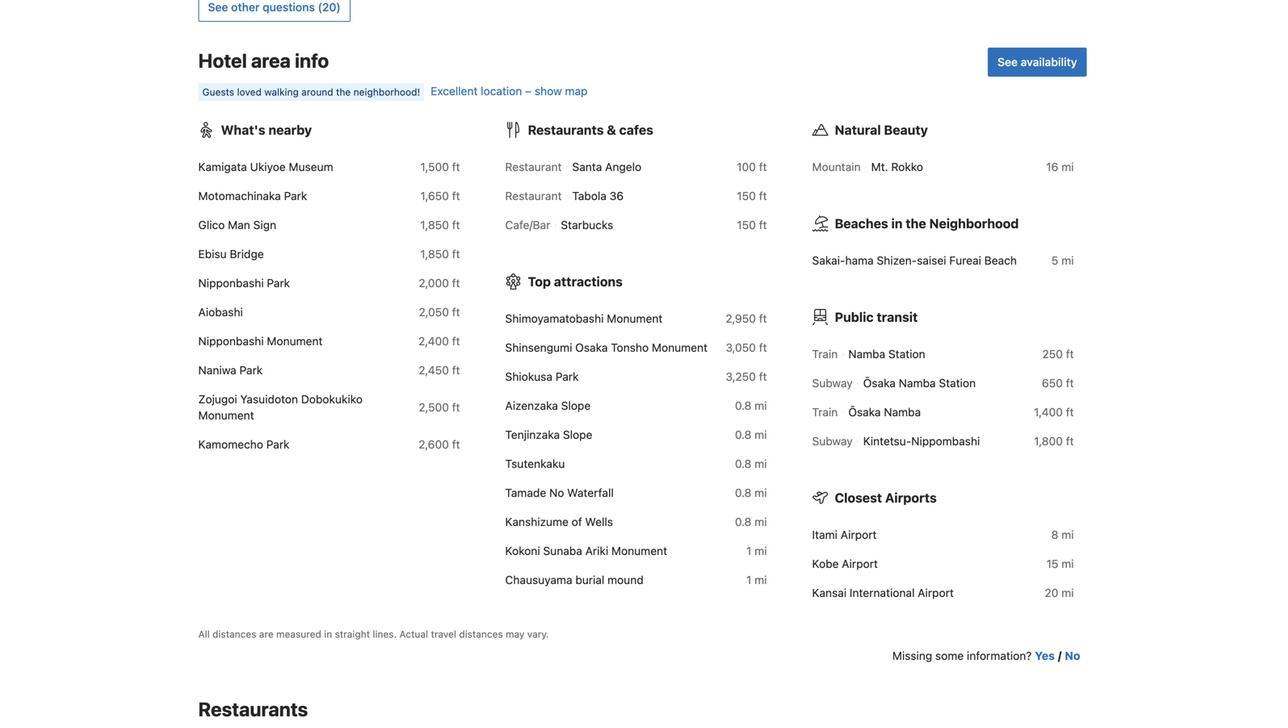 Task type: locate. For each thing, give the bounding box(es) containing it.
distances
[[212, 629, 256, 641], [459, 629, 503, 641]]

0.8 for tenjinzaka slope
[[735, 429, 751, 442]]

4 0.8 mi from the top
[[735, 487, 767, 500]]

itami
[[812, 529, 838, 542]]

questions
[[263, 0, 315, 14]]

nipponbashi down ebisu bridge
[[198, 277, 264, 290]]

airport down itami airport
[[842, 558, 878, 571]]

restaurant up cafe/bar
[[505, 189, 562, 203]]

mi for kansai
[[1061, 587, 1074, 600]]

kamomecho
[[198, 438, 263, 452]]

2 150 ft from the top
[[737, 219, 767, 232]]

train
[[812, 348, 838, 361], [812, 406, 838, 419]]

–
[[525, 84, 532, 98]]

1 vertical spatial namba
[[899, 377, 936, 390]]

subway for ōsaka namba station
[[812, 377, 853, 390]]

1 vertical spatial 1,850
[[420, 248, 449, 261]]

1 mi for kokoni sunaba ariki monument
[[746, 545, 767, 558]]

ukiyoe
[[250, 160, 286, 174]]

0 vertical spatial subway
[[812, 377, 853, 390]]

1,850 down 1,650
[[420, 219, 449, 232]]

1 train from the top
[[812, 348, 838, 361]]

1 vertical spatial slope
[[563, 429, 592, 442]]

1 vertical spatial restaurants
[[198, 699, 308, 721]]

mi for kobe
[[1061, 558, 1074, 571]]

park for nipponbashi park
[[267, 277, 290, 290]]

natural beauty
[[835, 122, 928, 138]]

1 horizontal spatial restaurants
[[528, 122, 604, 138]]

park for naniwa park
[[239, 364, 263, 377]]

no
[[549, 487, 564, 500], [1065, 650, 1080, 663]]

park for shiokusa park
[[556, 370, 579, 384]]

0 vertical spatial 1,850
[[420, 219, 449, 232]]

250 ft
[[1042, 348, 1074, 361]]

shizen-
[[877, 254, 917, 267]]

1 vertical spatial 1,850 ft
[[420, 248, 460, 261]]

monument down zojugoi
[[198, 409, 254, 423]]

2 0.8 from the top
[[735, 429, 751, 442]]

1,850 ft
[[420, 219, 460, 232], [420, 248, 460, 261]]

0 vertical spatial the
[[336, 86, 351, 98]]

2,000 ft
[[419, 277, 460, 290]]

0 horizontal spatial see
[[208, 0, 228, 14]]

aizenzaka
[[505, 399, 558, 413]]

motomachinaka
[[198, 189, 281, 203]]

0 horizontal spatial the
[[336, 86, 351, 98]]

park down zojugoi yasuidoton dobokukiko monument
[[266, 438, 289, 452]]

station up nippombashi
[[939, 377, 976, 390]]

kansai international airport
[[812, 587, 954, 600]]

availability
[[1021, 55, 1077, 69]]

0 vertical spatial 1,850 ft
[[420, 219, 460, 232]]

park down nipponbashi monument
[[239, 364, 263, 377]]

yes
[[1035, 650, 1055, 663]]

1 vertical spatial train
[[812, 406, 838, 419]]

no right /
[[1065, 650, 1080, 663]]

restaurants for restaurants & cafes
[[528, 122, 604, 138]]

2 1 mi from the top
[[746, 574, 767, 587]]

restaurants down are
[[198, 699, 308, 721]]

2 0.8 mi from the top
[[735, 429, 767, 442]]

sakai-
[[812, 254, 845, 267]]

subway for kintetsu-nippombashi
[[812, 435, 853, 448]]

ōsaka up the 'ōsaka namba'
[[863, 377, 896, 390]]

1 1,850 from the top
[[420, 219, 449, 232]]

0 vertical spatial nipponbashi
[[198, 277, 264, 290]]

0 horizontal spatial distances
[[212, 629, 256, 641]]

4 0.8 from the top
[[735, 487, 751, 500]]

2 distances from the left
[[459, 629, 503, 641]]

0.8 mi for kanshizume of wells
[[735, 516, 767, 529]]

1 for chausuyama burial mound
[[746, 574, 751, 587]]

ōsaka for ōsaka namba
[[848, 406, 881, 419]]

subway
[[812, 377, 853, 390], [812, 435, 853, 448]]

missing
[[892, 650, 932, 663]]

attractions
[[554, 274, 623, 290]]

see for see availability
[[998, 55, 1018, 69]]

0.8 for tsutenkaku
[[735, 458, 751, 471]]

1 1 from the top
[[746, 545, 751, 558]]

all distances are measured in straight lines. actual travel distances may vary.
[[198, 629, 549, 641]]

0 vertical spatial see
[[208, 0, 228, 14]]

1 vertical spatial 1 mi
[[746, 574, 767, 587]]

1 vertical spatial station
[[939, 377, 976, 390]]

0 vertical spatial 1
[[746, 545, 751, 558]]

subway left kintetsu-
[[812, 435, 853, 448]]

2,950
[[726, 312, 756, 326]]

nipponbashi up "naniwa park"
[[198, 335, 264, 348]]

2 1,850 ft from the top
[[420, 248, 460, 261]]

15 mi
[[1046, 558, 1074, 571]]

2 restaurant from the top
[[505, 189, 562, 203]]

the
[[336, 86, 351, 98], [906, 216, 926, 231]]

hama
[[845, 254, 874, 267]]

monument up mound
[[611, 545, 667, 558]]

santa angelo
[[572, 160, 641, 174]]

ōsaka namba
[[848, 406, 921, 419]]

airport up kobe airport
[[841, 529, 877, 542]]

1,850 ft up 2,000 ft
[[420, 248, 460, 261]]

ft
[[452, 160, 460, 174], [759, 160, 767, 174], [452, 189, 460, 203], [759, 189, 767, 203], [452, 219, 460, 232], [759, 219, 767, 232], [452, 248, 460, 261], [452, 277, 460, 290], [452, 306, 460, 319], [759, 312, 767, 326], [452, 335, 460, 348], [759, 341, 767, 355], [1066, 348, 1074, 361], [452, 364, 460, 377], [759, 370, 767, 384], [1066, 377, 1074, 390], [452, 401, 460, 414], [1066, 406, 1074, 419], [1066, 435, 1074, 448], [452, 438, 460, 452]]

closest
[[835, 491, 882, 506]]

the right the around
[[336, 86, 351, 98]]

1 vertical spatial 1
[[746, 574, 751, 587]]

2 1 from the top
[[746, 574, 751, 587]]

park up aizenzaka slope
[[556, 370, 579, 384]]

the up sakai-hama shizen-saisei fureai beach
[[906, 216, 926, 231]]

1 150 from the top
[[737, 189, 756, 203]]

0 vertical spatial slope
[[561, 399, 591, 413]]

3 0.8 mi from the top
[[735, 458, 767, 471]]

1 150 ft from the top
[[737, 189, 767, 203]]

1 vertical spatial airport
[[842, 558, 878, 571]]

kintetsu-nippombashi
[[863, 435, 980, 448]]

are
[[259, 629, 274, 641]]

in
[[891, 216, 903, 231], [324, 629, 332, 641]]

train left the 'ōsaka namba'
[[812, 406, 838, 419]]

5 0.8 from the top
[[735, 516, 751, 529]]

in left straight
[[324, 629, 332, 641]]

5 0.8 mi from the top
[[735, 516, 767, 529]]

1 vertical spatial no
[[1065, 650, 1080, 663]]

20 mi
[[1045, 587, 1074, 600]]

1 vertical spatial nipponbashi
[[198, 335, 264, 348]]

1 mi left kobe at the bottom right of page
[[746, 545, 767, 558]]

0 vertical spatial 150 ft
[[737, 189, 767, 203]]

excellent location – show map
[[431, 84, 588, 98]]

tamade
[[505, 487, 546, 500]]

mi for tamade
[[755, 487, 767, 500]]

restaurants down 'map'
[[528, 122, 604, 138]]

2 vertical spatial namba
[[884, 406, 921, 419]]

other
[[231, 0, 260, 14]]

monument for dobokukiko
[[198, 409, 254, 423]]

1 1 mi from the top
[[746, 545, 767, 558]]

loved
[[237, 86, 262, 98]]

no up the "kanshizume of wells"
[[549, 487, 564, 500]]

1 vertical spatial 150 ft
[[737, 219, 767, 232]]

lines.
[[373, 629, 397, 641]]

missing some information? yes / no
[[892, 650, 1080, 663]]

zojugoi yasuidoton dobokukiko monument
[[198, 393, 363, 423]]

1 horizontal spatial the
[[906, 216, 926, 231]]

1 mi left kansai
[[746, 574, 767, 587]]

subway up the 'ōsaka namba'
[[812, 377, 853, 390]]

3,050
[[726, 341, 756, 355]]

see other questions (20) button
[[198, 0, 350, 22]]

0 vertical spatial 1 mi
[[746, 545, 767, 558]]

1,850 ft down 1,650 ft
[[420, 219, 460, 232]]

mt.
[[871, 160, 888, 174]]

kamomecho park
[[198, 438, 289, 452]]

nipponbashi park
[[198, 277, 290, 290]]

16 mi
[[1046, 160, 1074, 174]]

1 vertical spatial restaurant
[[505, 189, 562, 203]]

5 mi
[[1052, 254, 1074, 267]]

mi for kokoni
[[755, 545, 767, 558]]

info
[[295, 49, 329, 72]]

1 0.8 mi from the top
[[735, 399, 767, 413]]

chausuyama
[[505, 574, 572, 587]]

0 vertical spatial station
[[888, 348, 925, 361]]

kansai
[[812, 587, 847, 600]]

3 0.8 from the top
[[735, 458, 751, 471]]

station up ōsaka namba station on the bottom of page
[[888, 348, 925, 361]]

train down public
[[812, 348, 838, 361]]

150 for tabola 36
[[737, 189, 756, 203]]

150 for starbucks
[[737, 219, 756, 232]]

see left 'other'
[[208, 0, 228, 14]]

monument for tonsho
[[652, 341, 708, 355]]

1 horizontal spatial in
[[891, 216, 903, 231]]

1,850
[[420, 219, 449, 232], [420, 248, 449, 261]]

airport right international
[[918, 587, 954, 600]]

0 vertical spatial restaurants
[[528, 122, 604, 138]]

0 vertical spatial in
[[891, 216, 903, 231]]

1 vertical spatial subway
[[812, 435, 853, 448]]

nipponbashi
[[198, 277, 264, 290], [198, 335, 264, 348]]

1 for kokoni sunaba ariki monument
[[746, 545, 751, 558]]

1 horizontal spatial no
[[1065, 650, 1080, 663]]

150 ft for tabola 36
[[737, 189, 767, 203]]

actual
[[399, 629, 428, 641]]

1,800 ft
[[1034, 435, 1074, 448]]

transit
[[877, 310, 918, 325]]

650 ft
[[1042, 377, 1074, 390]]

1 vertical spatial see
[[998, 55, 1018, 69]]

mi for sakai-
[[1061, 254, 1074, 267]]

1 nipponbashi from the top
[[198, 277, 264, 290]]

park down sign
[[267, 277, 290, 290]]

walking
[[264, 86, 299, 98]]

see left availability at right
[[998, 55, 1018, 69]]

1 vertical spatial in
[[324, 629, 332, 641]]

top
[[528, 274, 551, 290]]

namba down namba station
[[899, 377, 936, 390]]

1 vertical spatial 150
[[737, 219, 756, 232]]

man
[[228, 219, 250, 232]]

slope up tenjinzaka slope
[[561, 399, 591, 413]]

airport for kobe airport
[[842, 558, 878, 571]]

2 1,850 from the top
[[420, 248, 449, 261]]

0 vertical spatial airport
[[841, 529, 877, 542]]

8
[[1051, 529, 1058, 542]]

/
[[1058, 650, 1062, 663]]

2 subway from the top
[[812, 435, 853, 448]]

monument right tonsho
[[652, 341, 708, 355]]

2 nipponbashi from the top
[[198, 335, 264, 348]]

0 vertical spatial restaurant
[[505, 160, 562, 174]]

2 150 from the top
[[737, 219, 756, 232]]

kamigata
[[198, 160, 247, 174]]

2 train from the top
[[812, 406, 838, 419]]

1 0.8 from the top
[[735, 399, 751, 413]]

2,000
[[419, 277, 449, 290]]

in right beaches
[[891, 216, 903, 231]]

0 vertical spatial 150
[[737, 189, 756, 203]]

2,600 ft
[[419, 438, 460, 452]]

1 subway from the top
[[812, 377, 853, 390]]

shinsengumi
[[505, 341, 572, 355]]

0 horizontal spatial restaurants
[[198, 699, 308, 721]]

museum
[[289, 160, 333, 174]]

slope for aizenzaka slope
[[561, 399, 591, 413]]

kokoni
[[505, 545, 540, 558]]

train for namba station
[[812, 348, 838, 361]]

1,850 up 2,000
[[420, 248, 449, 261]]

glico
[[198, 219, 225, 232]]

namba down the public transit
[[848, 348, 885, 361]]

natural
[[835, 122, 881, 138]]

0 vertical spatial train
[[812, 348, 838, 361]]

slope down aizenzaka slope
[[563, 429, 592, 442]]

straight
[[335, 629, 370, 641]]

what's
[[221, 122, 265, 138]]

0.8 mi for tsutenkaku
[[735, 458, 767, 471]]

monument for ariki
[[611, 545, 667, 558]]

tenjinzaka
[[505, 429, 560, 442]]

1 horizontal spatial distances
[[459, 629, 503, 641]]

distances left may
[[459, 629, 503, 641]]

monument inside zojugoi yasuidoton dobokukiko monument
[[198, 409, 254, 423]]

namba up kintetsu-
[[884, 406, 921, 419]]

tenjinzaka slope
[[505, 429, 592, 442]]

restaurant left santa
[[505, 160, 562, 174]]

8 mi
[[1051, 529, 1074, 542]]

restaurant for santa angelo
[[505, 160, 562, 174]]

excellent
[[431, 84, 478, 98]]

international
[[850, 587, 915, 600]]

0 horizontal spatial no
[[549, 487, 564, 500]]

park down museum
[[284, 189, 307, 203]]

mi for chausuyama
[[755, 574, 767, 587]]

ariki
[[585, 545, 608, 558]]

0.8 for aizenzaka slope
[[735, 399, 751, 413]]

1 1,850 ft from the top
[[420, 219, 460, 232]]

0.8 mi
[[735, 399, 767, 413], [735, 429, 767, 442], [735, 458, 767, 471], [735, 487, 767, 500], [735, 516, 767, 529]]

of
[[572, 516, 582, 529]]

0 vertical spatial ōsaka
[[863, 377, 896, 390]]

1 restaurant from the top
[[505, 160, 562, 174]]

ōsaka up kintetsu-
[[848, 406, 881, 419]]

1 vertical spatial ōsaka
[[848, 406, 881, 419]]

1 horizontal spatial see
[[998, 55, 1018, 69]]

distances right 'all'
[[212, 629, 256, 641]]

kanshizume of wells
[[505, 516, 613, 529]]



Task type: describe. For each thing, give the bounding box(es) containing it.
0.8 mi for tenjinzaka slope
[[735, 429, 767, 442]]

nipponbashi for nipponbashi park
[[198, 277, 264, 290]]

restaurants & cafes
[[528, 122, 653, 138]]

namba station
[[848, 348, 925, 361]]

mountain
[[812, 160, 861, 174]]

150 ft for starbucks
[[737, 219, 767, 232]]

sunaba
[[543, 545, 582, 558]]

kamigata ukiyoe museum
[[198, 160, 333, 174]]

nearby
[[268, 122, 312, 138]]

rokko
[[891, 160, 923, 174]]

mi for tenjinzaka
[[755, 429, 767, 442]]

1,500 ft
[[420, 160, 460, 174]]

around
[[301, 86, 333, 98]]

shinsengumi osaka tonsho monument
[[505, 341, 708, 355]]

1,850 ft for glico man sign
[[420, 219, 460, 232]]

mi for itami
[[1061, 529, 1074, 542]]

2,600
[[419, 438, 449, 452]]

measured
[[276, 629, 321, 641]]

shimoyamatobashi
[[505, 312, 604, 326]]

0 horizontal spatial in
[[324, 629, 332, 641]]

ōsaka for ōsaka namba station
[[863, 377, 896, 390]]

yes button
[[1035, 649, 1055, 665]]

0.8 mi for aizenzaka slope
[[735, 399, 767, 413]]

mi for kanshizume
[[755, 516, 767, 529]]

santa
[[572, 160, 602, 174]]

0.8 for kanshizume of wells
[[735, 516, 751, 529]]

excellent location – show map link
[[431, 84, 588, 98]]

public
[[835, 310, 874, 325]]

1,400
[[1034, 406, 1063, 419]]

park for motomachinaka park
[[284, 189, 307, 203]]

osaka
[[575, 341, 608, 355]]

nippombashi
[[911, 435, 980, 448]]

2,400
[[418, 335, 449, 348]]

chausuyama burial mound
[[505, 574, 644, 587]]

see for see other questions (20)
[[208, 0, 228, 14]]

hotel area info
[[198, 49, 329, 72]]

mi for aizenzaka
[[755, 399, 767, 413]]

2,500
[[419, 401, 449, 414]]

cafes
[[619, 122, 653, 138]]

3,250
[[726, 370, 756, 384]]

2 vertical spatial airport
[[918, 587, 954, 600]]

beaches
[[835, 216, 888, 231]]

100
[[737, 160, 756, 174]]

1,850 for ebisu bridge
[[420, 248, 449, 261]]

naniwa park
[[198, 364, 263, 377]]

show
[[535, 84, 562, 98]]

information?
[[967, 650, 1032, 663]]

2,400 ft
[[418, 335, 460, 348]]

train for ōsaka namba
[[812, 406, 838, 419]]

monument up tonsho
[[607, 312, 663, 326]]

nipponbashi for nipponbashi monument
[[198, 335, 264, 348]]

restaurants for restaurants
[[198, 699, 308, 721]]

hotel
[[198, 49, 247, 72]]

zojugoi
[[198, 393, 237, 406]]

aizenzaka slope
[[505, 399, 591, 413]]

1 horizontal spatial station
[[939, 377, 976, 390]]

monument up yasuidoton
[[267, 335, 323, 348]]

1 mi for chausuyama burial mound
[[746, 574, 767, 587]]

wells
[[585, 516, 613, 529]]

shiokusa park
[[505, 370, 579, 384]]

ebisu bridge
[[198, 248, 264, 261]]

1,800
[[1034, 435, 1063, 448]]

see availability button
[[988, 48, 1087, 77]]

0.8 for tamade no waterfall
[[735, 487, 751, 500]]

15
[[1046, 558, 1058, 571]]

what's nearby
[[221, 122, 312, 138]]

1,850 ft for ebisu bridge
[[420, 248, 460, 261]]

0.8 mi for tamade no waterfall
[[735, 487, 767, 500]]

aiobashi
[[198, 306, 243, 319]]

some
[[935, 650, 964, 663]]

2,450 ft
[[419, 364, 460, 377]]

fureai
[[949, 254, 981, 267]]

slope for tenjinzaka slope
[[563, 429, 592, 442]]

1,850 for glico man sign
[[420, 219, 449, 232]]

starbucks
[[561, 219, 613, 232]]

2,500 ft
[[419, 401, 460, 414]]

0 vertical spatial no
[[549, 487, 564, 500]]

top attractions
[[528, 274, 623, 290]]

see other questions (20)
[[208, 0, 341, 14]]

2,950 ft
[[726, 312, 767, 326]]

beach
[[984, 254, 1017, 267]]

motomachinaka park
[[198, 189, 307, 203]]

1,500
[[420, 160, 449, 174]]

travel
[[431, 629, 456, 641]]

mound
[[607, 574, 644, 587]]

3,250 ft
[[726, 370, 767, 384]]

nipponbashi monument
[[198, 335, 323, 348]]

shiokusa
[[505, 370, 552, 384]]

&
[[607, 122, 616, 138]]

1 vertical spatial the
[[906, 216, 926, 231]]

closest airports
[[835, 491, 937, 506]]

0 horizontal spatial station
[[888, 348, 925, 361]]

1,650
[[420, 189, 449, 203]]

kintetsu-
[[863, 435, 911, 448]]

beaches in the neighborhood
[[835, 216, 1019, 231]]

airport for itami airport
[[841, 529, 877, 542]]

may
[[506, 629, 525, 641]]

park for kamomecho park
[[266, 438, 289, 452]]

public transit
[[835, 310, 918, 325]]

no button
[[1065, 649, 1080, 665]]

beauty
[[884, 122, 928, 138]]

namba for ōsaka namba station
[[899, 377, 936, 390]]

map
[[565, 84, 588, 98]]

restaurant for tabola 36
[[505, 189, 562, 203]]

neighborhood!
[[353, 86, 420, 98]]

kokoni sunaba ariki monument
[[505, 545, 667, 558]]

burial
[[575, 574, 604, 587]]

100 ft
[[737, 160, 767, 174]]

1 distances from the left
[[212, 629, 256, 641]]

namba for ōsaka namba
[[884, 406, 921, 419]]

(20)
[[318, 0, 341, 14]]

0 vertical spatial namba
[[848, 348, 885, 361]]



Task type: vqa. For each thing, say whether or not it's contained in the screenshot.


